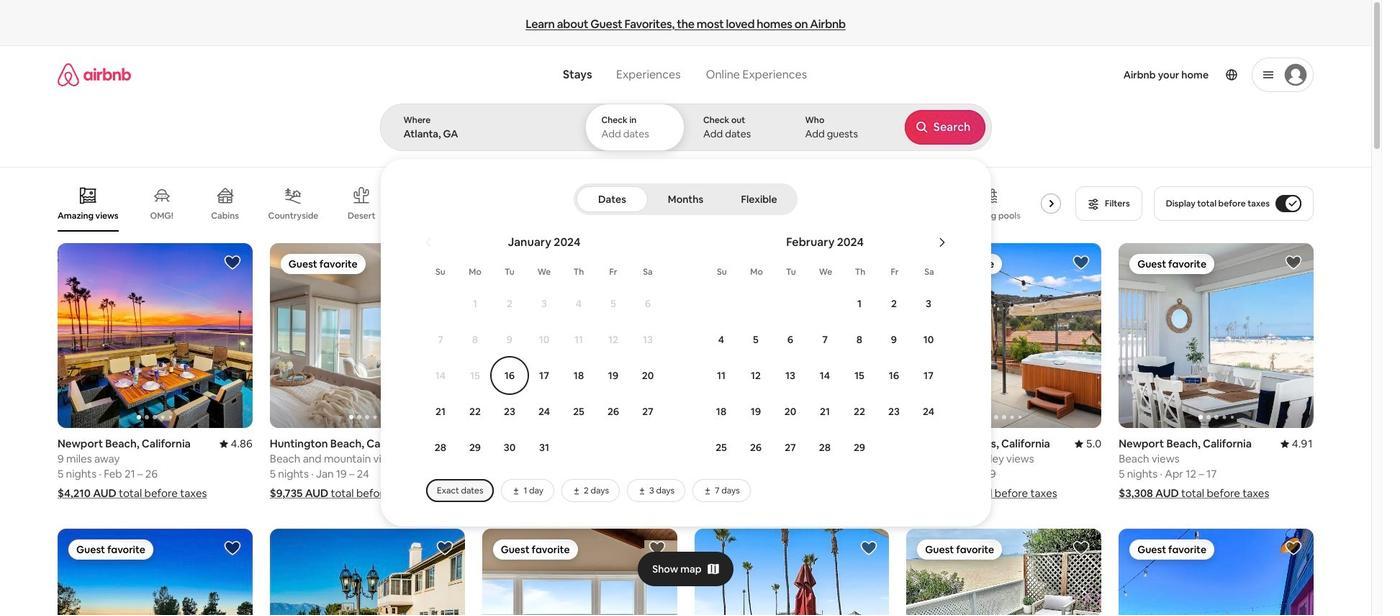 Task type: vqa. For each thing, say whether or not it's contained in the screenshot.
Add to wishlist: Whittier, California image
no



Task type: locate. For each thing, give the bounding box(es) containing it.
profile element
[[830, 46, 1314, 104]]

add to wishlist: newport beach, california image
[[224, 254, 241, 272], [1286, 254, 1303, 272], [861, 540, 878, 558]]

what can we help you find? tab list
[[552, 59, 693, 91]]

0 horizontal spatial 5.0 out of 5 average rating image
[[438, 437, 465, 451]]

1 add to wishlist: newport beach, california image from the left
[[649, 254, 666, 272]]

1 horizontal spatial 5.0 out of 5 average rating image
[[1075, 437, 1102, 451]]

None search field
[[380, 46, 1383, 527]]

1 5.0 out of 5 average rating image from the left
[[438, 437, 465, 451]]

group
[[58, 176, 1085, 232], [58, 243, 253, 429], [270, 243, 465, 429], [482, 243, 677, 429], [695, 243, 890, 429], [907, 243, 1297, 429], [1119, 243, 1383, 429], [58, 530, 253, 616], [270, 530, 465, 616], [482, 530, 677, 616], [695, 530, 890, 616], [907, 530, 1102, 616], [1119, 530, 1314, 616]]

2 5.0 out of 5 average rating image from the left
[[1075, 437, 1102, 451]]

tab list
[[577, 184, 795, 215]]

1 horizontal spatial add to wishlist: newport beach, california image
[[861, 254, 878, 272]]

add to wishlist: newport beach, california image for 4.91 out of 5 average rating icon
[[1286, 254, 1303, 272]]

add to wishlist: newport beach, california image
[[649, 254, 666, 272], [861, 254, 878, 272]]

0 horizontal spatial add to wishlist: newport beach, california image
[[649, 254, 666, 272]]

4.86 out of 5 average rating image
[[219, 437, 253, 451]]

add to wishlist: huntington beach, california image
[[436, 254, 453, 272]]

2 horizontal spatial add to wishlist: newport beach, california image
[[1286, 254, 1303, 272]]

5.0 out of 5 average rating image for add to wishlist: huntington beach, california icon
[[438, 437, 465, 451]]

2 add to wishlist: newport beach, california image from the left
[[861, 254, 878, 272]]

calendar application
[[398, 220, 1383, 503]]

add to wishlist: corona, california image
[[436, 540, 453, 558]]

0 horizontal spatial add to wishlist: newport beach, california image
[[224, 254, 241, 272]]

1 horizontal spatial add to wishlist: newport beach, california image
[[861, 540, 878, 558]]

tab panel
[[380, 104, 1383, 527]]

5.0 out of 5 average rating image
[[438, 437, 465, 451], [1075, 437, 1102, 451]]



Task type: describe. For each thing, give the bounding box(es) containing it.
add to wishlist: newport beach, california image for 4.86 out of 5 average rating icon
[[224, 254, 241, 272]]

5.0 out of 5 average rating image for add to wishlist: hacienda heights, california icon
[[1075, 437, 1102, 451]]

add to wishlist: trabuco canyon, california image
[[1286, 540, 1303, 558]]

add to wishlist: hacienda heights, california image
[[1073, 254, 1090, 272]]

add to wishlist: long beach, california image
[[1073, 540, 1090, 558]]

Search destinations search field
[[404, 127, 561, 140]]

add to wishlist: mission viejo, california image
[[224, 540, 241, 558]]

4.91 out of 5 average rating image
[[1281, 437, 1314, 451]]

add to wishlist: huntington beach, california image
[[649, 540, 666, 558]]



